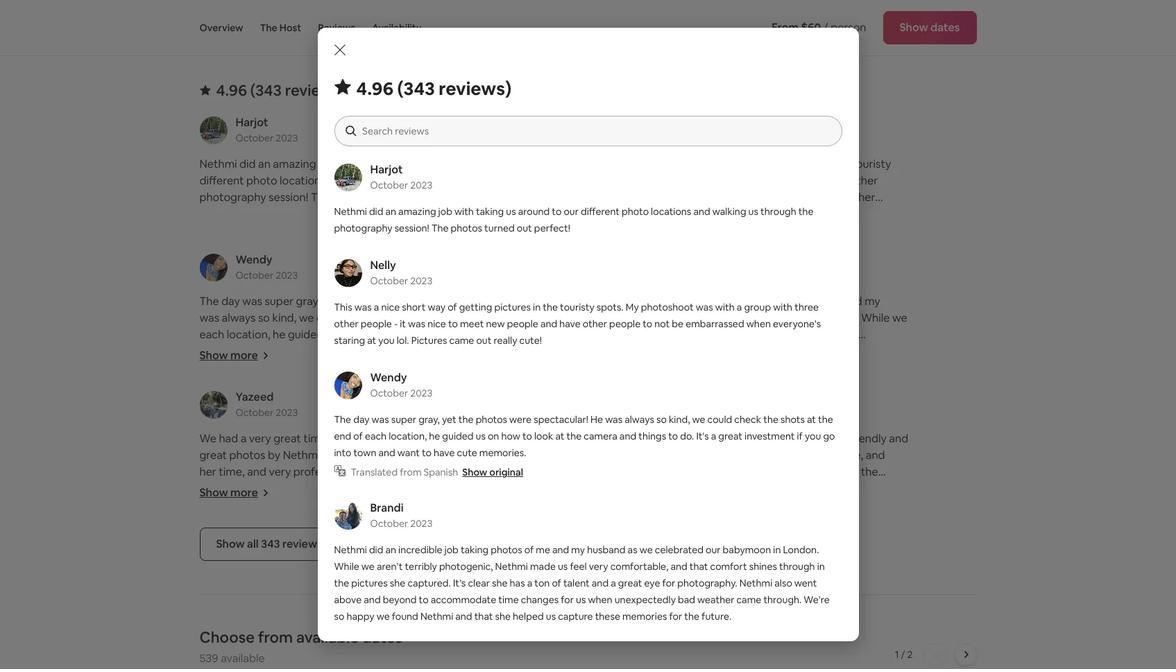Task type: vqa. For each thing, say whether or not it's contained in the screenshot.
Hosting resources link at the left of page
no



Task type: locate. For each thing, give the bounding box(es) containing it.
1 vertical spatial show more
[[200, 348, 258, 363]]

0 vertical spatial beyond
[[829, 378, 867, 392]]

in
[[821, 157, 830, 171], [533, 301, 541, 314], [806, 311, 815, 325], [830, 344, 839, 359], [752, 515, 761, 530], [773, 544, 781, 557], [817, 561, 825, 573]]

show more button for it
[[594, 211, 663, 226]]

0 horizontal spatial he
[[273, 328, 286, 342]]

comfortable, up adrianna image
[[594, 344, 660, 359]]

adrianna image
[[594, 391, 622, 419]]

location, up responsive,
[[389, 430, 427, 443]]

session! up the "nelly october 2023"
[[395, 222, 430, 235]]

nelly inside list
[[630, 115, 656, 130]]

2 vertical spatial show more button
[[200, 486, 269, 500]]

harjot image
[[200, 117, 227, 144], [200, 117, 227, 144], [334, 164, 362, 192]]

a
[[639, 157, 645, 171], [754, 173, 760, 188], [374, 301, 379, 314], [737, 301, 742, 314], [282, 344, 288, 359], [751, 361, 757, 375], [846, 361, 852, 375], [711, 430, 716, 443], [241, 432, 247, 446], [490, 432, 496, 446], [527, 577, 533, 590], [611, 577, 616, 590]]

(343 down the host at the top left
[[250, 80, 282, 100]]

yet for bottommost wendy image
[[442, 414, 457, 426]]

cute!
[[734, 223, 760, 238], [520, 335, 542, 347]]

1 vertical spatial husband
[[587, 544, 626, 557]]

this down nelly image
[[334, 301, 352, 314]]

0 vertical spatial if
[[381, 344, 387, 359]]

nethmi.
[[283, 448, 323, 463]]

1 horizontal spatial unexpectedly
[[804, 394, 874, 409]]

cute! inside list
[[734, 223, 760, 238]]

1 horizontal spatial from
[[400, 466, 422, 479]]

0 horizontal spatial things
[[200, 344, 231, 359]]

0 vertical spatial short
[[671, 157, 698, 171]]

0 vertical spatial he
[[273, 328, 286, 342]]

spots. inside list
[[594, 173, 625, 188]]

how up thank
[[798, 448, 820, 463]]

1 vertical spatial helped
[[513, 611, 544, 623]]

aren't
[[594, 328, 624, 342], [377, 561, 403, 573]]

were up original
[[510, 414, 532, 426]]

spectacular! down the "nelly october 2023"
[[428, 294, 490, 309]]

1 horizontal spatial it's
[[696, 430, 709, 443]]

1 horizontal spatial wendy image
[[334, 372, 362, 400]]

perfect!
[[428, 190, 470, 205], [534, 222, 570, 235]]

other
[[850, 173, 878, 188], [848, 190, 876, 205], [334, 318, 359, 330], [583, 318, 607, 330]]

on
[[340, 328, 353, 342], [488, 430, 499, 443]]

1 horizontal spatial has
[[510, 577, 525, 590]]

advice
[[762, 448, 796, 463]]

shots down the "nelly october 2023"
[[400, 311, 428, 325]]

how up original
[[501, 430, 520, 443]]

1 vertical spatial amazing
[[398, 205, 436, 218]]

the day was super gray, yet the photos were spectacular! he was always so kind, we could check the shots at the end of each location, he guided us on how to look at the camera and things to do. it's a great investment if you go into town and want to have cute memories. inside list
[[200, 294, 510, 375]]

shots up advice
[[781, 414, 805, 426]]

4.96 down overview
[[216, 80, 247, 100]]

how
[[355, 328, 377, 342], [501, 430, 520, 443], [798, 448, 820, 463]]

0 vertical spatial look
[[393, 328, 415, 342]]

1 horizontal spatial photography
[[334, 222, 393, 235]]

0 vertical spatial dates
[[931, 20, 960, 35]]

0 vertical spatial my
[[865, 294, 881, 309]]

from up (less
[[400, 466, 422, 479]]

0 horizontal spatial staring
[[334, 335, 365, 347]]

could for left wendy image
[[316, 311, 345, 325]]

has
[[731, 361, 748, 375], [438, 432, 456, 446], [510, 577, 525, 590]]

0 vertical spatial wendy
[[236, 253, 272, 267]]

1 vertical spatial guided
[[442, 430, 474, 443]]

really inside list
[[705, 223, 732, 238]]

it's for right wendy icon
[[696, 430, 709, 443]]

check inside list
[[347, 311, 378, 325]]

check up that.
[[735, 414, 761, 426]]

0 horizontal spatial memories.
[[293, 361, 347, 375]]

memories. up original
[[479, 447, 526, 459]]

0 horizontal spatial while
[[334, 561, 359, 573]]

kindness.
[[663, 482, 710, 496]]

0 horizontal spatial -
[[394, 318, 398, 330]]

locations
[[280, 173, 326, 188], [651, 205, 692, 218]]

0 vertical spatial nelly
[[630, 115, 656, 130]]

1 vertical spatial were
[[510, 414, 532, 426]]

0 vertical spatial how
[[355, 328, 377, 342]]

harjot image
[[334, 164, 362, 192]]

turned inside list
[[371, 190, 406, 205]]

it up 'proffessional.'
[[594, 432, 601, 446]]

show more button
[[594, 211, 663, 226], [200, 348, 269, 363], [200, 486, 269, 500]]

send
[[446, 465, 471, 480]]

pictures inside list
[[610, 223, 651, 238]]

went
[[745, 378, 770, 392], [795, 577, 817, 590]]

pose,
[[836, 448, 864, 463]]

session! left harjot icon
[[269, 190, 308, 205]]

so
[[258, 311, 270, 325], [747, 411, 759, 425], [657, 414, 667, 426], [834, 432, 846, 446], [334, 611, 345, 623]]

way
[[701, 157, 721, 171], [428, 301, 446, 314]]

captured.
[[614, 361, 664, 375], [408, 577, 451, 590]]

end for right wendy icon
[[334, 430, 351, 443]]

0 vertical spatial were
[[400, 294, 425, 309]]

0 horizontal spatial he
[[493, 294, 507, 309]]

he up 'yazeed'
[[273, 328, 286, 342]]

1 vertical spatial spectacular!
[[534, 414, 589, 426]]

memories. inside list
[[293, 361, 347, 375]]

everyone's
[[781, 207, 836, 221], [773, 318, 821, 330]]

wendy image
[[200, 254, 227, 282], [334, 372, 362, 400]]

gray,
[[296, 294, 320, 309], [419, 414, 440, 426]]

list
[[194, 115, 982, 530]]

1 horizontal spatial if
[[797, 430, 803, 443]]

you
[[889, 207, 907, 221], [378, 335, 395, 347], [390, 344, 408, 359], [805, 430, 821, 443], [823, 465, 841, 480], [878, 498, 897, 513]]

0 vertical spatial more
[[625, 211, 652, 226]]

0 vertical spatial wendy image
[[200, 254, 227, 282]]

do. for bottommost wendy image
[[680, 430, 694, 443]]

1 vertical spatial things
[[639, 430, 666, 443]]

meet
[[707, 190, 735, 205], [460, 318, 484, 330], [806, 482, 833, 496]]

kind, for left wendy image
[[272, 311, 297, 325]]

1 horizontal spatial nelly
[[630, 115, 656, 130]]

0 horizontal spatial harjot october 2023
[[236, 115, 298, 144]]

camera inside list
[[450, 328, 488, 342]]

1 vertical spatial shines
[[749, 561, 777, 573]]

/ right $60
[[824, 20, 828, 35]]

talent
[[792, 361, 822, 375], [564, 577, 590, 590]]

staring inside list
[[838, 207, 873, 221]]

1 vertical spatial nethmi did an incredible job taking photos of me and my husband as we celebrated our babymoon in london. while we aren't terribly photogenic, nethmi made us feel very comfortable, and that comfort shines through in the pictures she captured. it's clear she has a ton of talent and a great eye for photography. nethmi also went above and beyond to accommodate time changes for us when unexpectedly bad weather came through. we're so happy we found nethmi and that she helped us capture these memories for the future.
[[334, 544, 830, 623]]

want for left wendy image
[[200, 361, 225, 375]]

incredible inside list
[[667, 294, 718, 309]]

look
[[393, 328, 415, 342], [534, 430, 553, 443]]

the day was super gray, yet the photos were spectacular! he was always so kind, we could check the shots at the end of each location, he guided us on how to look at the camera and things to do. it's a great investment if you go into town and want to have cute memories. down nelly image
[[200, 294, 510, 375]]

on right taken
[[488, 430, 499, 443]]

on down nelly image
[[340, 328, 353, 342]]

new inside list
[[737, 190, 759, 205]]

show
[[900, 20, 928, 35], [594, 211, 622, 226], [200, 348, 228, 363], [462, 466, 487, 479], [200, 486, 228, 500], [216, 537, 245, 552]]

1 horizontal spatial photogenic,
[[665, 328, 727, 342]]

1 vertical spatial gray,
[[419, 414, 440, 426]]

when
[[750, 207, 778, 221], [747, 318, 771, 330], [774, 394, 802, 409], [588, 594, 613, 607]]

0 horizontal spatial shots
[[400, 311, 428, 325]]

the inside we had a very great time with nethmi, and she has taken a great photos by nethmi. she is responsive, and accurate with her time, and very professional. she managed to send us the photos within very short period of time (less than 3 days).  i highly recommend this experience.
[[487, 465, 504, 480]]

amazing left harjot icon
[[273, 157, 316, 171]]

terribly
[[626, 328, 663, 342], [405, 561, 437, 573]]

always inside list
[[222, 311, 256, 325]]

it's up 'yazeed'
[[266, 344, 280, 359]]

0 vertical spatial way
[[701, 157, 721, 171]]

wendy october 2023
[[236, 253, 298, 282], [370, 371, 433, 400]]

october inside brandi october 2023
[[370, 518, 408, 530]]

he up accurate
[[429, 430, 440, 443]]

cute inside list
[[268, 361, 291, 375]]

look for wendy icon to the top
[[393, 328, 415, 342]]

do. up gave
[[680, 430, 694, 443]]

0 vertical spatial always
[[222, 311, 256, 325]]

ton inside list
[[759, 361, 777, 375]]

the inside button
[[260, 22, 277, 34]]

harjot
[[236, 115, 268, 130], [370, 162, 403, 177]]

shots inside list
[[400, 311, 428, 325]]

photo
[[246, 173, 277, 188], [622, 205, 649, 218]]

is
[[347, 448, 354, 463]]

Search reviews, Press 'Enter' to search text field
[[362, 124, 828, 138]]

kind, inside list
[[272, 311, 297, 325]]

1 horizontal spatial it
[[638, 190, 645, 205]]

if for wendy icon to the top
[[381, 344, 387, 359]]

yet up accurate
[[442, 414, 457, 426]]

end for wendy icon to the top
[[463, 311, 482, 325]]

comfort inside list
[[708, 344, 750, 359]]

nice
[[648, 157, 669, 171], [670, 190, 691, 205], [381, 301, 400, 314], [428, 318, 446, 330], [769, 482, 790, 496]]

each
[[200, 328, 224, 342], [365, 430, 387, 443]]

0 horizontal spatial camera
[[450, 328, 488, 342]]

always
[[222, 311, 256, 325], [625, 414, 654, 426]]

/
[[824, 20, 828, 35], [901, 649, 905, 661]]

0 vertical spatial location,
[[227, 328, 270, 342]]

pictures
[[777, 157, 819, 171], [495, 301, 531, 314], [861, 344, 903, 359], [351, 577, 388, 590]]

it's
[[266, 344, 280, 359], [696, 430, 709, 443]]

of inside we had a very great time with nethmi, and she has taken a great photos by nethmi. she is responsive, and accurate with her time, and very professional. she managed to send us the photos within very short period of time (less than 3 days).  i highly recommend this experience.
[[361, 482, 372, 496]]

0 vertical spatial different
[[200, 173, 244, 188]]

/ right 1
[[901, 649, 905, 661]]

cute down taken
[[457, 447, 477, 459]]

investment inside list
[[321, 344, 378, 359]]

4.96 (343 reviews)
[[356, 77, 512, 101], [216, 80, 345, 100]]

1 horizontal spatial meet
[[707, 190, 735, 205]]

1 horizontal spatial always
[[625, 414, 654, 426]]

2023 inside brandi october 2023
[[410, 518, 433, 530]]

2 horizontal spatial me
[[824, 294, 841, 309]]

0 vertical spatial he
[[493, 294, 507, 309]]

comfortable, down looking at the bottom right of page
[[611, 561, 669, 573]]

the day was super gray, yet the photos were spectacular! he was always so kind, we could check the shots at the end of each location, he guided us on how to look at the camera and things to do. it's a great investment if you go into town and want to have cute memories. up where
[[334, 414, 835, 459]]

my inside the it was my first experience like that. nethmi was so friendly and proffessional. she gave me some advice how to pose, and where to stand to take the best shots. thank you for the patience and kindness. it was very nice to meet you. looking forward to see the edited photos. highly recommend, if you are looking for the photoshoot in london.
[[626, 432, 641, 446]]

nethmi did an incredible job taking photos of me and my husband as we celebrated our babymoon in london. while we aren't terribly photogenic, nethmi made us feel very comfortable, and that comfort shines through in the pictures she captured. it's clear she has a ton of talent and a great eye for photography. nethmi also went above and beyond to accommodate time changes for us when unexpectedly bad weather came through. we're so happy we found nethmi and that she helped us capture these memories for the future.
[[594, 294, 908, 442], [334, 544, 830, 623]]

1 vertical spatial wendy image
[[334, 372, 362, 400]]

0 vertical spatial my
[[627, 173, 642, 188]]

from right choose
[[258, 628, 293, 648]]

day for left wendy image
[[222, 294, 240, 309]]

amazing up the "nelly october 2023"
[[398, 205, 436, 218]]

photogenic, inside list
[[665, 328, 727, 342]]

1 horizontal spatial ton
[[759, 361, 777, 375]]

wendy image
[[200, 254, 227, 282], [334, 372, 362, 400]]

she
[[325, 448, 344, 463], [664, 448, 683, 463], [360, 465, 379, 480]]

different
[[200, 173, 244, 188], [581, 205, 620, 218]]

were inside list
[[400, 294, 425, 309]]

photoshoot
[[645, 173, 705, 188], [641, 301, 694, 314], [689, 515, 749, 530]]

1 vertical spatial always
[[625, 414, 654, 426]]

more
[[625, 211, 652, 226], [230, 348, 258, 363], [230, 486, 258, 500]]

super for bottommost wendy image
[[391, 414, 417, 426]]

spanish
[[424, 466, 458, 479]]

day
[[222, 294, 240, 309], [353, 414, 370, 426]]

than
[[425, 482, 449, 496]]

she inside we had a very great time with nethmi, and she has taken a great photos by nethmi. she is responsive, and accurate with her time, and very professional. she managed to send us the photos within very short period of time (less than 3 days).  i highly recommend this experience.
[[418, 432, 436, 446]]

be inside list
[[665, 207, 679, 221]]

spectacular! inside list
[[428, 294, 490, 309]]

she down responsive,
[[360, 465, 379, 480]]

day inside list
[[222, 294, 240, 309]]

0 vertical spatial cute
[[268, 361, 291, 375]]

happy up choose from available dates 539 available
[[347, 611, 375, 623]]

and
[[328, 173, 348, 188], [799, 190, 819, 205], [694, 205, 711, 218], [843, 294, 862, 309], [541, 318, 557, 330], [491, 328, 510, 342], [477, 344, 497, 359], [663, 344, 682, 359], [825, 361, 844, 375], [807, 378, 826, 392], [886, 411, 905, 425], [620, 430, 637, 443], [397, 432, 416, 446], [889, 432, 909, 446], [379, 447, 395, 459], [417, 448, 436, 463], [866, 448, 885, 463], [247, 465, 266, 480], [641, 482, 660, 496], [552, 544, 569, 557], [671, 561, 688, 573], [592, 577, 609, 590], [364, 594, 381, 607], [456, 611, 472, 623]]

0 vertical spatial everyone's
[[781, 207, 836, 221]]

could up like
[[708, 414, 732, 426]]

accommodate
[[594, 394, 669, 409], [431, 594, 496, 607]]

(343 down availability 'button'
[[397, 77, 435, 101]]

0 vertical spatial wendy image
[[200, 254, 227, 282]]

it's inside list
[[666, 361, 681, 375]]

want inside list
[[200, 361, 225, 375]]

lol. inside list
[[594, 223, 608, 238]]

0 vertical spatial bad
[[876, 394, 896, 409]]

investment for bottommost wendy image
[[745, 430, 795, 443]]

helped
[[638, 428, 673, 442], [513, 611, 544, 623]]

cute up 'yazeed'
[[268, 361, 291, 375]]

cute for right wendy icon
[[457, 447, 477, 459]]

nelly inside the "nelly october 2023"
[[370, 258, 396, 273]]

through.
[[669, 411, 713, 425], [764, 594, 802, 607]]

beyond
[[829, 378, 867, 392], [383, 594, 417, 607]]

0 vertical spatial above
[[773, 378, 804, 392]]

choose
[[200, 628, 255, 648]]

nethmi inside the it was my first experience like that. nethmi was so friendly and proffessional. she gave me some advice how to pose, and where to stand to take the best shots. thank you for the patience and kindness. it was very nice to meet you. looking forward to see the edited photos. highly recommend, if you are looking for the photoshoot in london.
[[772, 432, 809, 446]]

2023
[[276, 132, 298, 144], [410, 179, 433, 192], [276, 269, 298, 282], [410, 275, 433, 287], [410, 387, 433, 400], [276, 407, 298, 419], [670, 407, 692, 419], [410, 518, 433, 530]]

show dates
[[900, 20, 960, 35]]

want for bottommost wendy image
[[398, 447, 420, 459]]

adrianna image
[[594, 391, 622, 419]]

babymoon
[[749, 311, 804, 325], [723, 544, 771, 557]]

4.96
[[356, 77, 394, 101], [216, 80, 247, 100]]

locations inside list
[[280, 173, 326, 188]]

1 horizontal spatial incredible
[[667, 294, 718, 309]]

time
[[671, 394, 695, 409], [304, 432, 327, 446], [375, 482, 398, 496], [499, 594, 519, 607]]

she left is
[[325, 448, 344, 463]]

brandi image
[[334, 503, 362, 530]]

location,
[[227, 328, 270, 342], [389, 430, 427, 443]]

eye
[[885, 361, 903, 375], [644, 577, 660, 590]]

nelly image
[[334, 260, 362, 287]]

it's up gave
[[696, 430, 709, 443]]

yet down nelly image
[[323, 294, 339, 309]]

1 horizontal spatial harjot
[[370, 162, 403, 177]]

0 vertical spatial photography.
[[611, 378, 680, 392]]

could down nelly image
[[316, 311, 345, 325]]

was
[[617, 157, 637, 171], [707, 173, 727, 188], [648, 190, 668, 205], [242, 294, 262, 309], [354, 301, 372, 314], [696, 301, 713, 314], [200, 311, 219, 325], [408, 318, 426, 330], [372, 414, 389, 426], [605, 414, 623, 426], [603, 432, 623, 446], [812, 432, 832, 446], [722, 482, 742, 496]]

guided
[[288, 328, 324, 342], [442, 430, 474, 443]]

1 horizontal spatial turned
[[484, 222, 515, 235]]

1 horizontal spatial helped
[[638, 428, 673, 442]]

it up edited
[[712, 482, 720, 496]]

some
[[732, 448, 760, 463]]

capture inside list
[[689, 428, 729, 442]]

professional.
[[293, 465, 358, 480]]

1 vertical spatial captured.
[[408, 577, 451, 590]]

1 horizontal spatial how
[[501, 430, 520, 443]]

go
[[411, 344, 424, 359], [823, 430, 835, 443]]

how down nelly image
[[355, 328, 377, 342]]

spectacular! left adrianna image
[[534, 414, 589, 426]]

three inside list
[[820, 173, 848, 188]]

day for bottommost wendy image
[[353, 414, 370, 426]]

0 horizontal spatial go
[[411, 344, 424, 359]]

super
[[265, 294, 294, 309], [391, 414, 417, 426]]

happy up that.
[[762, 411, 794, 425]]

photography
[[200, 190, 266, 205], [334, 222, 393, 235]]

investment for left wendy image
[[321, 344, 378, 359]]

1 vertical spatial made
[[530, 561, 556, 573]]

things inside list
[[200, 344, 231, 359]]

0 vertical spatial eye
[[885, 361, 903, 375]]

yazeed image
[[200, 391, 227, 419], [200, 391, 227, 419]]

this down search reviews, press 'enter' to search text box on the top of page
[[594, 157, 615, 171]]

1 horizontal spatial end
[[463, 311, 482, 325]]

1 horizontal spatial while
[[861, 311, 890, 325]]

look inside list
[[393, 328, 415, 342]]

always for right wendy icon
[[625, 414, 654, 426]]

1 horizontal spatial yet
[[442, 414, 457, 426]]

it
[[594, 432, 601, 446], [712, 482, 720, 496]]

memories. up yazeed october 2023
[[293, 361, 347, 375]]

short
[[671, 157, 698, 171], [402, 301, 426, 314], [296, 482, 323, 496]]

london.
[[818, 311, 859, 325], [763, 515, 804, 530], [783, 544, 819, 557]]

on inside list
[[340, 328, 353, 342]]

from for choose
[[258, 628, 293, 648]]

0 horizontal spatial yet
[[323, 294, 339, 309]]

yet inside list
[[323, 294, 339, 309]]

0 vertical spatial new
[[737, 190, 759, 205]]

he for wendy icon to the top
[[273, 328, 286, 342]]

shots
[[400, 311, 428, 325], [781, 414, 805, 426]]

october
[[236, 132, 274, 144], [370, 179, 408, 192], [236, 269, 274, 282], [370, 275, 408, 287], [370, 387, 408, 400], [236, 407, 274, 419], [630, 407, 668, 419], [370, 518, 408, 530]]

0 vertical spatial spectacular!
[[428, 294, 490, 309]]

shots for left wendy image
[[400, 311, 428, 325]]

changes
[[697, 394, 740, 409], [521, 594, 559, 607]]

choose from available dates 539 available
[[200, 628, 403, 666]]

host
[[280, 22, 301, 34]]

1 horizontal spatial new
[[737, 190, 759, 205]]

celebrated inside list
[[671, 311, 727, 325]]

group
[[762, 173, 793, 188], [744, 301, 771, 314]]

1 horizontal spatial kind,
[[669, 414, 690, 426]]

these inside list
[[732, 428, 761, 442]]

he
[[273, 328, 286, 342], [429, 430, 440, 443]]

not inside list
[[645, 207, 663, 221]]

more for time,
[[230, 486, 258, 500]]

kind, for bottommost wendy image
[[669, 414, 690, 426]]

october 2023
[[630, 407, 692, 419]]

show original button
[[462, 466, 523, 480]]

she left gave
[[664, 448, 683, 463]]

how for left wendy image
[[355, 328, 377, 342]]

how for bottommost wendy image
[[501, 430, 520, 443]]

(343
[[397, 77, 435, 101], [250, 80, 282, 100]]

celebrated
[[671, 311, 727, 325], [655, 544, 704, 557]]

getting
[[737, 157, 775, 171], [459, 301, 492, 314]]

1 vertical spatial town
[[354, 447, 376, 459]]

4.96 down availability 'button'
[[356, 77, 394, 101]]

show more for it
[[594, 211, 652, 226]]

check down nelly image
[[347, 311, 378, 325]]

0 vertical spatial comfortable,
[[594, 344, 660, 359]]

location, up 'yazeed'
[[227, 328, 270, 342]]

terribly inside list
[[626, 328, 663, 342]]

1 vertical spatial incredible
[[398, 544, 442, 557]]

gray, inside list
[[296, 294, 320, 309]]

has inside we had a very great time with nethmi, and she has taken a great photos by nethmi. she is responsive, and accurate with her time, and very professional. she managed to send us the photos within very short period of time (less than 3 days).  i highly recommend this experience.
[[438, 432, 456, 446]]

do. up 'yazeed'
[[247, 344, 263, 359]]

also inside list
[[722, 378, 742, 392]]

around
[[410, 157, 446, 171], [518, 205, 550, 218]]

show more button for each
[[200, 348, 269, 363]]

0 vertical spatial embarrassed
[[681, 207, 748, 221]]

1 horizontal spatial it
[[712, 482, 720, 496]]

0 vertical spatial unexpectedly
[[804, 394, 874, 409]]

were down the "nelly october 2023"
[[400, 294, 425, 309]]



Task type: describe. For each thing, give the bounding box(es) containing it.
shots for bottommost wendy image
[[781, 414, 805, 426]]

brandi
[[370, 501, 404, 516]]

october inside yazeed october 2023
[[236, 407, 274, 419]]

walking inside list
[[350, 173, 389, 188]]

0 horizontal spatial touristy
[[560, 301, 595, 314]]

2023 inside yazeed october 2023
[[276, 407, 298, 419]]

accommodate inside list
[[594, 394, 669, 409]]

1 vertical spatial while
[[334, 561, 359, 573]]

unexpectedly inside list
[[804, 394, 874, 409]]

it was my first experience like that. nethmi was so friendly and proffessional. she gave me some advice how to pose, and where to stand to take the best shots. thank you for the patience and kindness. it was very nice to meet you. looking forward to see the edited photos. highly recommend, if you are looking for the photoshoot in london.
[[594, 432, 909, 530]]

translated from spanish show original
[[351, 466, 523, 479]]

from $60 / person
[[772, 20, 867, 35]]

guided inside list
[[288, 328, 324, 342]]

3
[[451, 482, 457, 496]]

camera for left wendy image
[[450, 328, 488, 342]]

so inside the it was my first experience like that. nethmi was so friendly and proffessional. she gave me some advice how to pose, and where to stand to take the best shots. thank you for the patience and kindness. it was very nice to meet you. looking forward to see the edited photos. highly recommend, if you are looking for the photoshoot in london.
[[834, 432, 846, 446]]

show more for each
[[200, 348, 258, 363]]

experience
[[667, 432, 724, 446]]

0 horizontal spatial found
[[392, 611, 418, 623]]

where
[[594, 465, 626, 480]]

highly
[[767, 498, 799, 513]]

0 horizontal spatial photogenic,
[[439, 561, 493, 573]]

things for left wendy image
[[200, 344, 231, 359]]

1 horizontal spatial dates
[[931, 20, 960, 35]]

show more for time,
[[200, 486, 258, 500]]

$60
[[801, 20, 821, 35]]

reviews button
[[318, 0, 355, 56]]

1 vertical spatial comfortable,
[[611, 561, 669, 573]]

recommend
[[232, 498, 295, 513]]

2 vertical spatial my
[[571, 544, 585, 557]]

patience
[[594, 482, 639, 496]]

photography. inside list
[[611, 378, 680, 392]]

this was a nice short way of getting pictures in the touristy spots. my photoshoot was with a group with three other people - it was nice to meet new people and have other people to not be embarrassed when everyone's staring at you lol. pictures came out really cute! inside list
[[594, 157, 907, 238]]

1 vertical spatial photography
[[334, 222, 393, 235]]

first
[[644, 432, 664, 446]]

1 vertical spatial capture
[[558, 611, 593, 623]]

days).
[[460, 482, 490, 496]]

it's for wendy icon to the top
[[266, 344, 280, 359]]

0 horizontal spatial this
[[334, 301, 352, 314]]

looking
[[612, 515, 650, 530]]

perfect! inside list
[[428, 190, 470, 205]]

0 vertical spatial meet
[[707, 190, 735, 205]]

0 horizontal spatial eye
[[644, 577, 660, 590]]

1 vertical spatial accommodate
[[431, 594, 496, 607]]

0 vertical spatial husband
[[594, 311, 638, 325]]

343
[[261, 537, 280, 552]]

1 vertical spatial my
[[626, 301, 639, 314]]

edited
[[690, 498, 724, 513]]

yazeed october 2023
[[236, 390, 298, 419]]

on for bottommost wendy image
[[488, 430, 499, 443]]

me inside the it was my first experience like that. nethmi was so friendly and proffessional. she gave me some advice how to pose, and where to stand to take the best shots. thank you for the patience and kindness. it was very nice to meet you. looking forward to see the edited photos. highly recommend, if you are looking for the photoshoot in london.
[[713, 448, 729, 463]]

1 vertical spatial future.
[[702, 611, 732, 623]]

in inside the it was my first experience like that. nethmi was so friendly and proffessional. she gave me some advice how to pose, and where to stand to take the best shots. thank you for the patience and kindness. it was very nice to meet you. looking forward to see the edited photos. highly recommend, if you are looking for the photoshoot in london.
[[752, 515, 761, 530]]

1
[[895, 649, 899, 661]]

from for translated
[[400, 466, 422, 479]]

eye inside list
[[885, 361, 903, 375]]

1 vertical spatial not
[[655, 318, 670, 330]]

0 vertical spatial has
[[731, 361, 748, 375]]

1 vertical spatial happy
[[347, 611, 375, 623]]

1 vertical spatial wendy october 2023
[[370, 371, 433, 400]]

1 vertical spatial through.
[[764, 594, 802, 607]]

1 horizontal spatial session!
[[395, 222, 430, 235]]

group inside list
[[762, 173, 793, 188]]

captured. inside list
[[614, 361, 664, 375]]

through. inside list
[[669, 411, 713, 425]]

to inside we had a very great time with nethmi, and she has taken a great photos by nethmi. she is responsive, and accurate with her time, and very professional. she managed to send us the photos within very short period of time (less than 3 days).  i highly recommend this experience.
[[433, 465, 444, 480]]

nelly october 2023
[[370, 258, 433, 287]]

into for right wendy icon
[[334, 447, 351, 459]]

into for wendy icon to the top
[[427, 344, 446, 359]]

0 horizontal spatial she
[[325, 448, 344, 463]]

person
[[831, 20, 867, 35]]

see
[[650, 498, 668, 513]]

from
[[772, 20, 799, 35]]

could for bottommost wendy image
[[708, 414, 732, 426]]

her
[[200, 465, 216, 480]]

are
[[594, 515, 610, 530]]

meet inside the it was my first experience like that. nethmi was so friendly and proffessional. she gave me some advice how to pose, and where to stand to take the best shots. thank you for the patience and kindness. it was very nice to meet you. looking forward to see the edited photos. highly recommend, if you are looking for the photoshoot in london.
[[806, 482, 833, 496]]

cute for wendy icon to the top
[[268, 361, 291, 375]]

0 vertical spatial london.
[[818, 311, 859, 325]]

photo inside list
[[246, 173, 277, 188]]

1 vertical spatial photography.
[[678, 577, 738, 590]]

0 horizontal spatial it
[[594, 432, 601, 446]]

shines inside list
[[752, 344, 784, 359]]

helped inside list
[[638, 428, 673, 442]]

0 horizontal spatial really
[[494, 335, 517, 347]]

check for right wendy icon
[[735, 414, 761, 426]]

managed
[[382, 465, 430, 480]]

539
[[200, 652, 218, 666]]

way inside list
[[701, 157, 721, 171]]

(less
[[400, 482, 423, 496]]

memories. for bottommost wendy image
[[479, 447, 526, 459]]

2023 inside the "nelly october 2023"
[[410, 275, 433, 287]]

1 vertical spatial it
[[712, 482, 720, 496]]

harjot october 2023 inside list
[[236, 115, 298, 144]]

we
[[200, 432, 217, 446]]

1 vertical spatial go
[[823, 430, 835, 443]]

my inside list
[[627, 173, 642, 188]]

very inside the it was my first experience like that. nethmi was so friendly and proffessional. she gave me some advice how to pose, and where to stand to take the best shots. thank you for the patience and kindness. it was very nice to meet you. looking forward to see the edited photos. highly recommend, if you are looking for the photoshoot in london.
[[744, 482, 766, 496]]

1 horizontal spatial location,
[[389, 430, 427, 443]]

all
[[247, 537, 259, 552]]

0 horizontal spatial ton
[[535, 577, 550, 590]]

2
[[908, 649, 913, 661]]

bad inside list
[[876, 394, 896, 409]]

original
[[490, 466, 523, 479]]

he for right wendy icon
[[429, 430, 440, 443]]

0 horizontal spatial new
[[486, 318, 505, 330]]

0 horizontal spatial incredible
[[398, 544, 442, 557]]

time,
[[219, 465, 245, 480]]

went inside list
[[745, 378, 770, 392]]

october inside the "nelly october 2023"
[[370, 275, 408, 287]]

0 horizontal spatial it's
[[453, 577, 466, 590]]

list containing harjot
[[194, 115, 982, 530]]

reviews
[[318, 22, 355, 34]]

within
[[238, 482, 269, 496]]

memories. for left wendy image
[[293, 361, 347, 375]]

future. inside list
[[854, 428, 888, 442]]

0 horizontal spatial session!
[[269, 190, 308, 205]]

different inside list
[[200, 173, 244, 188]]

getting inside list
[[737, 157, 775, 171]]

accurate
[[439, 448, 484, 463]]

0 vertical spatial made
[[769, 328, 798, 342]]

photos.
[[726, 498, 765, 513]]

0 horizontal spatial changes
[[521, 594, 559, 607]]

nethmi did an amazing job with taking us around to our different photo locations and walking us through the photography session! the photos turned out perfect! inside list
[[200, 157, 479, 205]]

amazing inside list
[[273, 157, 316, 171]]

1 vertical spatial bad
[[678, 594, 695, 607]]

1 horizontal spatial reviews)
[[439, 77, 512, 101]]

1 horizontal spatial gray,
[[419, 414, 440, 426]]

1 horizontal spatial she
[[360, 465, 379, 480]]

1 vertical spatial around
[[518, 205, 550, 218]]

more for each
[[230, 348, 258, 363]]

memories inside list
[[763, 428, 814, 442]]

this
[[297, 498, 316, 513]]

forward
[[594, 498, 634, 513]]

show all 343 reviews link
[[200, 528, 339, 561]]

by
[[268, 448, 280, 463]]

1 vertical spatial went
[[795, 577, 817, 590]]

photoshoot inside the it was my first experience like that. nethmi was so friendly and proffessional. she gave me some advice how to pose, and where to stand to take the best shots. thank you for the patience and kindness. it was very nice to meet you. looking forward to see the edited photos. highly recommend, if you are looking for the photoshoot in london.
[[689, 515, 749, 530]]

if inside the it was my first experience like that. nethmi was so friendly and proffessional. she gave me some advice how to pose, and where to stand to take the best shots. thank you for the patience and kindness. it was very nice to meet you. looking forward to see the edited photos. highly recommend, if you are looking for the photoshoot in london.
[[869, 498, 876, 513]]

show all 343 reviews
[[216, 537, 323, 552]]

availability
[[372, 22, 422, 34]]

0 horizontal spatial reviews)
[[285, 80, 345, 100]]

0 horizontal spatial 4.96 (343 reviews)
[[216, 80, 345, 100]]

1 vertical spatial be
[[672, 318, 684, 330]]

1 vertical spatial weather
[[698, 594, 735, 607]]

1 vertical spatial aren't
[[377, 561, 403, 573]]

the day was super gray, yet the photos were spectacular! he was always so kind, we could check the shots at the end of each location, he guided us on how to look at the camera and things to do. it's a great investment if you go into town and want to have cute memories. for wendy icon to the top
[[200, 294, 510, 375]]

how inside the it was my first experience like that. nethmi was so friendly and proffessional. she gave me some advice how to pose, and where to stand to take the best shots. thank you for the patience and kindness. it was very nice to meet you. looking forward to see the edited photos. highly recommend, if you are looking for the photoshoot in london.
[[798, 448, 820, 463]]

period
[[325, 482, 359, 496]]

short inside we had a very great time with nethmi, and she has taken a great photos by nethmi. she is responsive, and accurate with her time, and very professional. she managed to send us the photos within very short period of time (less than 3 days).  i highly recommend this experience.
[[296, 482, 323, 496]]

highly
[[200, 498, 230, 513]]

it inside list
[[638, 190, 645, 205]]

2 vertical spatial london.
[[783, 544, 819, 557]]

overview
[[200, 22, 243, 34]]

1 horizontal spatial wendy
[[370, 371, 407, 385]]

1 horizontal spatial (343
[[397, 77, 435, 101]]

found inside list
[[813, 411, 844, 425]]

nice inside the it was my first experience like that. nethmi was so friendly and proffessional. she gave me some advice how to pose, and where to stand to take the best shots. thank you for the patience and kindness. it was very nice to meet you. looking forward to see the edited photos. highly recommend, if you are looking for the photoshoot in london.
[[769, 482, 790, 496]]

nelly image
[[334, 260, 362, 287]]

i
[[492, 482, 495, 496]]

each inside list
[[200, 328, 224, 342]]

0 horizontal spatial wendy image
[[200, 254, 227, 282]]

on for left wendy image
[[340, 328, 353, 342]]

always for wendy icon to the top
[[222, 311, 256, 325]]

1 vertical spatial different
[[581, 205, 620, 218]]

super for left wendy image
[[265, 294, 294, 309]]

location, inside list
[[227, 328, 270, 342]]

town inside list
[[449, 344, 475, 359]]

camera for bottommost wendy image
[[584, 430, 618, 443]]

he inside list
[[493, 294, 507, 309]]

1 vertical spatial this was a nice short way of getting pictures in the touristy spots. my photoshoot was with a group with three other people - it was nice to meet new people and have other people to not be embarrassed when everyone's staring at you lol. pictures came out really cute!
[[334, 301, 821, 347]]

1 horizontal spatial 4.96
[[356, 77, 394, 101]]

0 vertical spatial changes
[[697, 394, 740, 409]]

1 vertical spatial nethmi did an amazing job with taking us around to our different photo locations and walking us through the photography session! the photos turned out perfect!
[[334, 205, 814, 235]]

1 horizontal spatial he
[[591, 414, 603, 426]]

1 horizontal spatial amazing
[[398, 205, 436, 218]]

that.
[[745, 432, 769, 446]]

best
[[731, 465, 754, 480]]

yazeed
[[236, 390, 274, 405]]

nethmi did an incredible job taking photos of me and my husband as we celebrated our babymoon in london. while we aren't terribly photogenic, nethmi made us feel very comfortable, and that comfort shines through in the pictures she captured. it's clear she has a ton of talent and a great eye for photography. nethmi also went above and beyond to accommodate time changes for us when unexpectedly bad weather came through. we're so happy we found nethmi and that she helped us capture these memories for the future. inside list
[[594, 294, 908, 442]]

0 horizontal spatial beyond
[[383, 594, 417, 607]]

you.
[[836, 482, 857, 496]]

friendly
[[848, 432, 887, 446]]

stand
[[642, 465, 670, 480]]

look for right wendy icon
[[534, 430, 553, 443]]

1 horizontal spatial locations
[[651, 205, 692, 218]]

0 horizontal spatial these
[[595, 611, 620, 623]]

0 horizontal spatial terribly
[[405, 561, 437, 573]]

1 vertical spatial photo
[[622, 205, 649, 218]]

1 vertical spatial /
[[901, 649, 905, 661]]

- inside list
[[632, 190, 636, 205]]

translated
[[351, 466, 398, 479]]

gave
[[686, 448, 710, 463]]

she inside the it was my first experience like that. nethmi was so friendly and proffessional. she gave me some advice how to pose, and where to stand to take the best shots. thank you for the patience and kindness. it was very nice to meet you. looking forward to see the edited photos. highly recommend, if you are looking for the photoshoot in london.
[[664, 448, 683, 463]]

were for left wendy image
[[400, 294, 425, 309]]

brandi october 2023
[[370, 501, 433, 530]]

thank
[[789, 465, 820, 480]]

availability button
[[372, 0, 422, 56]]

embarrassed inside list
[[681, 207, 748, 221]]

london. inside the it was my first experience like that. nethmi was so friendly and proffessional. she gave me some advice how to pose, and where to stand to take the best shots. thank you for the patience and kindness. it was very nice to meet you. looking forward to see the edited photos. highly recommend, if you are looking for the photoshoot in london.
[[763, 515, 804, 530]]

shots.
[[756, 465, 787, 480]]

recommend,
[[802, 498, 867, 513]]

0 horizontal spatial me
[[536, 544, 550, 557]]

experience.
[[318, 498, 378, 513]]

responsive,
[[357, 448, 414, 463]]

dates inside choose from available dates 539 available
[[362, 628, 403, 648]]

0 vertical spatial me
[[824, 294, 841, 309]]

taken
[[458, 432, 487, 446]]

this inside list
[[594, 157, 615, 171]]

0 horizontal spatial clear
[[468, 577, 490, 590]]

0 horizontal spatial getting
[[459, 301, 492, 314]]

us inside we had a very great time with nethmi, and she has taken a great photos by nethmi. she is responsive, and accurate with her time, and very professional. she managed to send us the photos within very short period of time (less than 3 days).  i highly recommend this experience.
[[473, 465, 485, 480]]

the day was super gray, yet the photos were spectacular! he was always so kind, we could check the shots at the end of each location, he guided us on how to look at the camera and things to do. it's a great investment if you go into town and want to have cute memories. for right wendy icon
[[334, 414, 835, 459]]

0 horizontal spatial lol.
[[397, 335, 409, 347]]

1 vertical spatial unexpectedly
[[615, 594, 676, 607]]

1 vertical spatial embarrassed
[[686, 318, 744, 330]]

more for it
[[625, 211, 652, 226]]

1 vertical spatial harjot
[[370, 162, 403, 177]]

we're inside list
[[715, 411, 745, 425]]

0 vertical spatial go
[[411, 344, 424, 359]]

everyone's inside list
[[781, 207, 836, 221]]

touristy inside list
[[852, 157, 891, 171]]

the host
[[260, 22, 301, 34]]

1 vertical spatial perfect!
[[534, 222, 570, 235]]

above inside list
[[773, 378, 804, 392]]

0 horizontal spatial town
[[354, 447, 376, 459]]

talent inside list
[[792, 361, 822, 375]]

1 vertical spatial babymoon
[[723, 544, 771, 557]]

take
[[686, 465, 709, 480]]

1 vertical spatial also
[[775, 577, 792, 590]]

were for bottommost wendy image
[[510, 414, 532, 426]]

overview button
[[200, 0, 243, 56]]

wendy october 2023 inside list
[[236, 253, 298, 282]]

1 horizontal spatial available
[[296, 628, 359, 648]]

nethmi,
[[354, 432, 394, 446]]

0 horizontal spatial made
[[530, 561, 556, 573]]

if for right wendy icon
[[797, 430, 803, 443]]

1 vertical spatial spots.
[[597, 301, 624, 314]]

had
[[219, 432, 238, 446]]

1 / 2
[[895, 649, 913, 661]]

yet for left wendy image
[[323, 294, 339, 309]]

weather inside list
[[594, 411, 636, 425]]

0 vertical spatial photography
[[200, 190, 266, 205]]

brandi image
[[334, 503, 362, 530]]

0 horizontal spatial cute!
[[520, 335, 542, 347]]

0 horizontal spatial /
[[824, 20, 828, 35]]

0 horizontal spatial meet
[[460, 318, 484, 330]]

check for wendy icon to the top
[[347, 311, 378, 325]]

1 vertical spatial feel
[[570, 561, 587, 573]]

nelly for nelly
[[630, 115, 656, 130]]

show dates link
[[883, 11, 977, 44]]

babymoon inside list
[[749, 311, 804, 325]]

0 vertical spatial feel
[[815, 328, 834, 342]]

things for bottommost wendy image
[[639, 430, 666, 443]]

0 horizontal spatial talent
[[564, 577, 590, 590]]

do. for left wendy image
[[247, 344, 263, 359]]

as inside list
[[640, 311, 651, 325]]

proffessional.
[[594, 448, 662, 463]]

1 vertical spatial short
[[402, 301, 426, 314]]

1 vertical spatial comfort
[[710, 561, 747, 573]]

like
[[726, 432, 743, 446]]

comfortable, inside list
[[594, 344, 660, 359]]

looking
[[859, 482, 900, 496]]

beyond inside list
[[829, 378, 867, 392]]

nelly for nelly october 2023
[[370, 258, 396, 273]]

clear inside list
[[683, 361, 708, 375]]

we had a very great time with nethmi, and she has taken a great photos by nethmi. she is responsive, and accurate with her time, and very professional. she managed to send us the photos within very short period of time (less than 3 days).  i highly recommend this experience.
[[200, 432, 508, 513]]

1 vertical spatial above
[[334, 594, 362, 607]]

around inside list
[[410, 157, 446, 171]]

reviews
[[283, 537, 323, 552]]

harjot inside list
[[236, 115, 268, 130]]

the host button
[[260, 0, 301, 56]]

show more button for time,
[[200, 486, 269, 500]]



